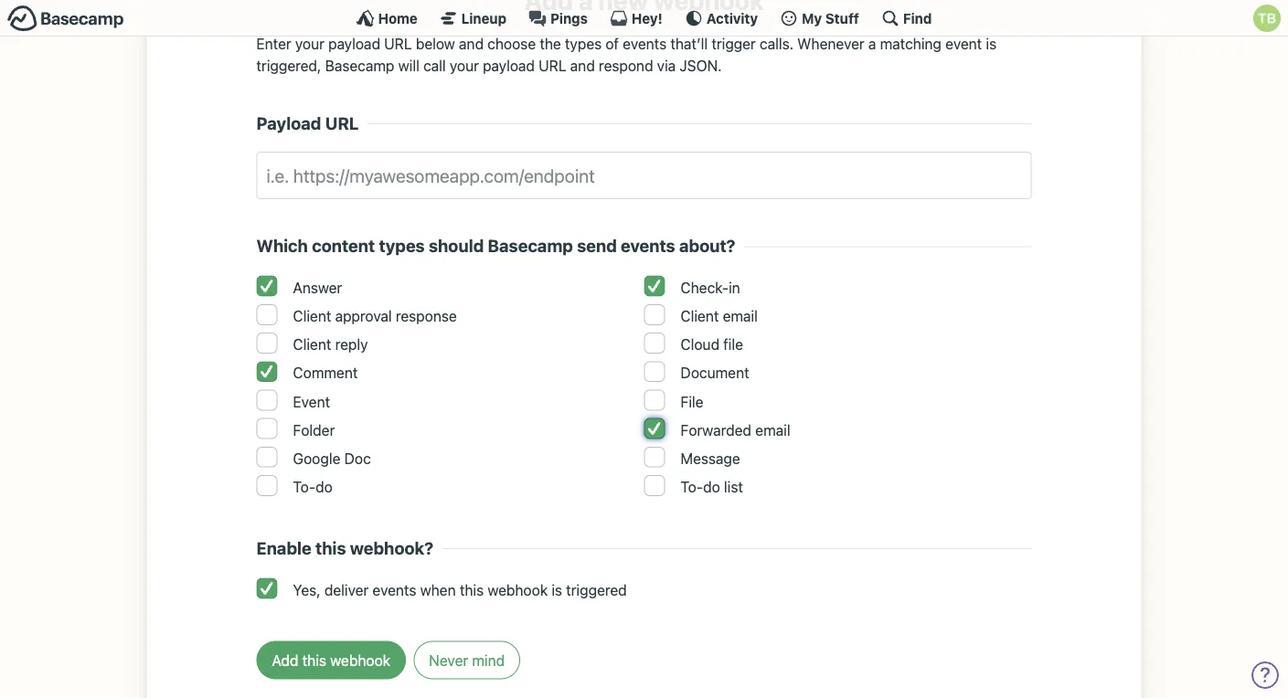 Task type: vqa. For each thing, say whether or not it's contained in the screenshot.
'Basecamp' to the left
yes



Task type: describe. For each thing, give the bounding box(es) containing it.
call
[[424, 57, 446, 75]]

activity
[[707, 10, 758, 26]]

do for to-do list
[[704, 479, 721, 497]]

choose
[[488, 35, 536, 53]]

check-in
[[681, 280, 741, 297]]

forwarded email
[[681, 422, 791, 440]]

pings
[[551, 10, 588, 26]]

yes, deliver events when this webhook is triggered
[[293, 582, 627, 600]]

never mind
[[429, 653, 505, 670]]

via
[[658, 57, 676, 75]]

should
[[429, 237, 484, 257]]

whenever
[[798, 35, 865, 53]]

main element
[[0, 0, 1289, 37]]

switch accounts image
[[7, 5, 124, 33]]

1 vertical spatial is
[[552, 582, 563, 600]]

1 horizontal spatial your
[[450, 57, 479, 75]]

hey!
[[632, 10, 663, 26]]

which
[[257, 237, 308, 257]]

forwarded
[[681, 422, 752, 440]]

never
[[429, 653, 469, 670]]

enter your payload url below and choose the types of events that'll trigger calls.           whenever a matching event is triggered, basecamp will call your payload url and respond via json.
[[257, 35, 997, 75]]

2 horizontal spatial url
[[539, 57, 567, 75]]

cloud file
[[681, 337, 744, 354]]

my stuff
[[802, 10, 860, 26]]

0 vertical spatial and
[[459, 35, 484, 53]]

webhook?
[[350, 539, 434, 559]]

when
[[420, 582, 456, 600]]

google
[[293, 451, 341, 468]]

to- for to-do list
[[681, 479, 704, 497]]

do for to-do
[[316, 479, 333, 497]]

home link
[[356, 9, 418, 27]]

1 vertical spatial events
[[621, 237, 676, 257]]

yes,
[[293, 582, 321, 600]]

respond
[[599, 57, 654, 75]]

client email
[[681, 308, 758, 325]]

response
[[396, 308, 457, 325]]

message
[[681, 451, 741, 468]]

1 vertical spatial basecamp
[[488, 237, 573, 257]]

about?
[[680, 237, 736, 257]]

enter
[[257, 35, 292, 53]]

1 horizontal spatial and
[[571, 57, 595, 75]]

tim burton image
[[1254, 5, 1282, 32]]

a
[[869, 35, 877, 53]]

will
[[399, 57, 420, 75]]

trigger
[[712, 35, 756, 53]]

basecamp inside the enter your payload url below and choose the types of events that'll trigger calls.           whenever a matching event is triggered, basecamp will call your payload url and respond via json.
[[325, 57, 395, 75]]

find button
[[882, 9, 933, 27]]

below
[[416, 35, 455, 53]]

file
[[724, 337, 744, 354]]

client for client email
[[681, 308, 719, 325]]

google doc
[[293, 451, 371, 468]]

client for client approval response
[[293, 308, 331, 325]]

cloud
[[681, 337, 720, 354]]

content
[[312, 237, 375, 257]]

1 horizontal spatial this
[[460, 582, 484, 600]]

the
[[540, 35, 561, 53]]

webhook
[[488, 582, 548, 600]]

matching
[[881, 35, 942, 53]]

0 horizontal spatial this
[[316, 539, 346, 559]]

hey! button
[[610, 9, 663, 27]]

of
[[606, 35, 619, 53]]

file
[[681, 394, 704, 411]]

json.
[[680, 57, 722, 75]]

calls.
[[760, 35, 794, 53]]

1 horizontal spatial url
[[384, 35, 412, 53]]



Task type: locate. For each thing, give the bounding box(es) containing it.
client for client reply
[[293, 337, 331, 354]]

to-do list
[[681, 479, 744, 497]]

events inside the enter your payload url below and choose the types of events that'll trigger calls.           whenever a matching event is triggered, basecamp will call your payload url and respond via json.
[[623, 35, 667, 53]]

1 vertical spatial email
[[756, 422, 791, 440]]

None submit
[[257, 642, 406, 680]]

email
[[723, 308, 758, 325], [756, 422, 791, 440]]

events right send at the top of the page
[[621, 237, 676, 257]]

email right the forwarded at the right bottom of the page
[[756, 422, 791, 440]]

0 horizontal spatial payload
[[329, 35, 381, 53]]

0 horizontal spatial do
[[316, 479, 333, 497]]

approval
[[335, 308, 392, 325]]

0 horizontal spatial to-
[[293, 479, 316, 497]]

activity link
[[685, 9, 758, 27]]

1 horizontal spatial to-
[[681, 479, 704, 497]]

1 vertical spatial payload
[[483, 57, 535, 75]]

to-do
[[293, 479, 333, 497]]

1 vertical spatial and
[[571, 57, 595, 75]]

and
[[459, 35, 484, 53], [571, 57, 595, 75]]

1 horizontal spatial payload
[[483, 57, 535, 75]]

lineup link
[[440, 9, 507, 27]]

send
[[577, 237, 617, 257]]

triggered
[[566, 582, 627, 600]]

basecamp
[[325, 57, 395, 75], [488, 237, 573, 257]]

email down in
[[723, 308, 758, 325]]

triggered,
[[257, 57, 322, 75]]

client
[[293, 308, 331, 325], [681, 308, 719, 325], [293, 337, 331, 354]]

0 horizontal spatial basecamp
[[325, 57, 395, 75]]

events down webhook? on the bottom of the page
[[373, 582, 417, 600]]

which content types should basecamp send events about?
[[257, 237, 736, 257]]

to- down "message" at the bottom of page
[[681, 479, 704, 497]]

client up cloud
[[681, 308, 719, 325]]

0 vertical spatial is
[[987, 35, 997, 53]]

url up will
[[384, 35, 412, 53]]

pings button
[[529, 9, 588, 27]]

1 horizontal spatial types
[[565, 35, 602, 53]]

0 horizontal spatial url
[[325, 114, 359, 134]]

0 vertical spatial your
[[295, 35, 325, 53]]

is right webhook
[[552, 582, 563, 600]]

0 vertical spatial email
[[723, 308, 758, 325]]

1 vertical spatial url
[[539, 57, 567, 75]]

payload down choose
[[483, 57, 535, 75]]

0 vertical spatial this
[[316, 539, 346, 559]]

2 do from the left
[[704, 479, 721, 497]]

client approval response
[[293, 308, 457, 325]]

basecamp left send at the top of the page
[[488, 237, 573, 257]]

basecamp left will
[[325, 57, 395, 75]]

folder
[[293, 422, 335, 440]]

lineup
[[462, 10, 507, 26]]

do down google
[[316, 479, 333, 497]]

0 vertical spatial url
[[384, 35, 412, 53]]

2 to- from the left
[[681, 479, 704, 497]]

types inside the enter your payload url below and choose the types of events that'll trigger calls.           whenever a matching event is triggered, basecamp will call your payload url and respond via json.
[[565, 35, 602, 53]]

my
[[802, 10, 823, 26]]

this
[[316, 539, 346, 559], [460, 582, 484, 600]]

0 vertical spatial events
[[623, 35, 667, 53]]

2 vertical spatial url
[[325, 114, 359, 134]]

2 vertical spatial events
[[373, 582, 417, 600]]

this right when
[[460, 582, 484, 600]]

deliver
[[325, 582, 369, 600]]

0 horizontal spatial is
[[552, 582, 563, 600]]

mind
[[472, 653, 505, 670]]

payload down home link
[[329, 35, 381, 53]]

client down answer
[[293, 308, 331, 325]]

comment
[[293, 365, 358, 383]]

enable this webhook?
[[257, 539, 434, 559]]

reply
[[335, 337, 368, 354]]

in
[[729, 280, 741, 297]]

do
[[316, 479, 333, 497], [704, 479, 721, 497]]

check-
[[681, 280, 729, 297]]

events
[[623, 35, 667, 53], [621, 237, 676, 257], [373, 582, 417, 600]]

answer
[[293, 280, 342, 297]]

email for forwarded email
[[756, 422, 791, 440]]

email for client email
[[723, 308, 758, 325]]

and down lineup link
[[459, 35, 484, 53]]

url
[[384, 35, 412, 53], [539, 57, 567, 75], [325, 114, 359, 134]]

0 horizontal spatial and
[[459, 35, 484, 53]]

your up triggered,
[[295, 35, 325, 53]]

find
[[904, 10, 933, 26]]

home
[[378, 10, 418, 26]]

payload
[[329, 35, 381, 53], [483, 57, 535, 75]]

0 horizontal spatial your
[[295, 35, 325, 53]]

is inside the enter your payload url below and choose the types of events that'll trigger calls.           whenever a matching event is triggered, basecamp will call your payload url and respond via json.
[[987, 35, 997, 53]]

url down the on the left
[[539, 57, 567, 75]]

0 vertical spatial payload
[[329, 35, 381, 53]]

1 horizontal spatial do
[[704, 479, 721, 497]]

event
[[293, 394, 330, 411]]

client reply
[[293, 337, 368, 354]]

is
[[987, 35, 997, 53], [552, 582, 563, 600]]

1 vertical spatial types
[[379, 237, 425, 257]]

my stuff button
[[780, 9, 860, 27]]

1 horizontal spatial is
[[987, 35, 997, 53]]

0 vertical spatial types
[[565, 35, 602, 53]]

is right event
[[987, 35, 997, 53]]

your right call
[[450, 57, 479, 75]]

payload url
[[257, 114, 359, 134]]

event
[[946, 35, 983, 53]]

doc
[[345, 451, 371, 468]]

this up deliver
[[316, 539, 346, 559]]

never mind link
[[414, 642, 521, 680]]

types left should
[[379, 237, 425, 257]]

events down hey!
[[623, 35, 667, 53]]

1 vertical spatial this
[[460, 582, 484, 600]]

list
[[725, 479, 744, 497]]

that'll
[[671, 35, 708, 53]]

payload
[[257, 114, 321, 134]]

1 to- from the left
[[293, 479, 316, 497]]

i.e. https://myawesomeapp.com/endpoint text field
[[257, 153, 1032, 200]]

client up comment
[[293, 337, 331, 354]]

to-
[[293, 479, 316, 497], [681, 479, 704, 497]]

and left respond
[[571, 57, 595, 75]]

enable
[[257, 539, 312, 559]]

to- down google
[[293, 479, 316, 497]]

0 vertical spatial basecamp
[[325, 57, 395, 75]]

to- for to-do
[[293, 479, 316, 497]]

stuff
[[826, 10, 860, 26]]

types
[[565, 35, 602, 53], [379, 237, 425, 257]]

your
[[295, 35, 325, 53], [450, 57, 479, 75]]

url right payload
[[325, 114, 359, 134]]

do left list
[[704, 479, 721, 497]]

1 do from the left
[[316, 479, 333, 497]]

1 horizontal spatial basecamp
[[488, 237, 573, 257]]

0 horizontal spatial types
[[379, 237, 425, 257]]

1 vertical spatial your
[[450, 57, 479, 75]]

types left of at the left of the page
[[565, 35, 602, 53]]

document
[[681, 365, 750, 383]]



